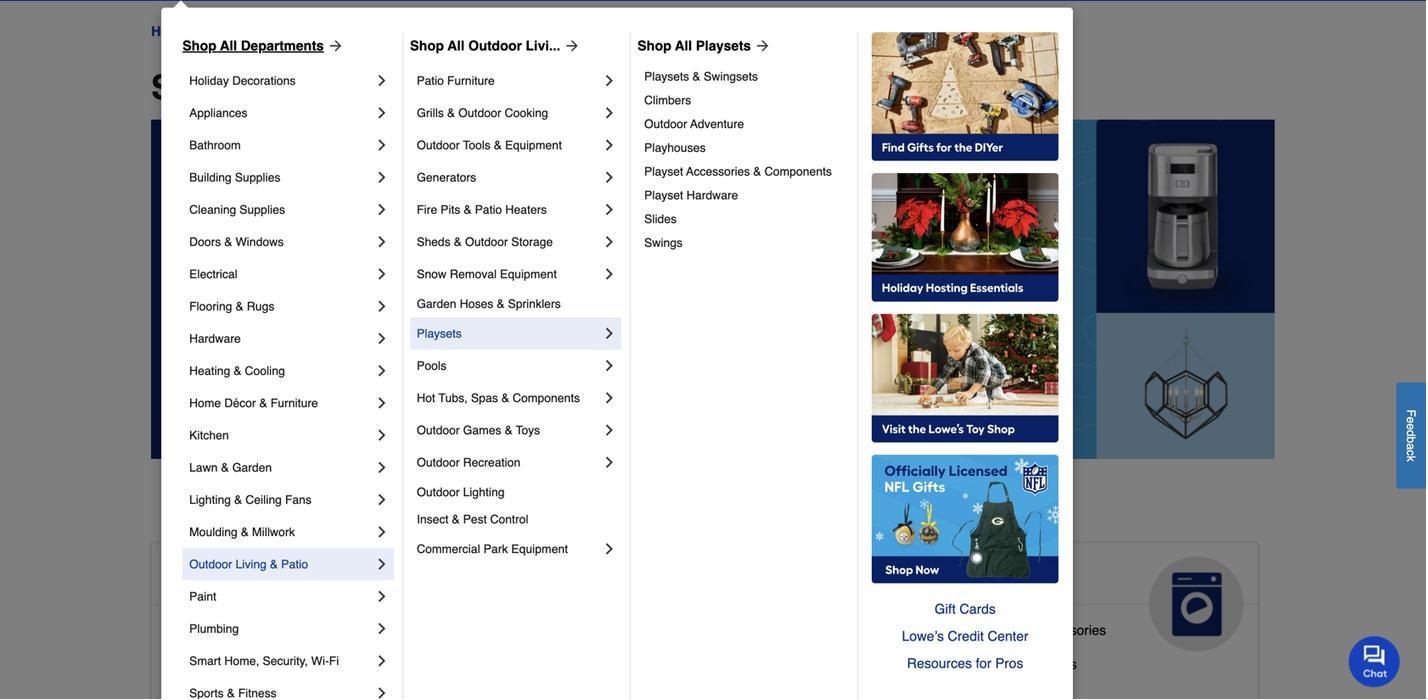 Task type: vqa. For each thing, say whether or not it's contained in the screenshot.
chevron right image associated with Lighting & Ceiling Fans
yes



Task type: describe. For each thing, give the bounding box(es) containing it.
outdoor adventure link
[[644, 112, 846, 136]]

climbers
[[644, 93, 691, 107]]

& left the "pros"
[[984, 657, 993, 672]]

for
[[976, 656, 992, 672]]

livestock
[[544, 650, 601, 666]]

slides link
[[644, 207, 846, 231]]

chevron right image for doors & windows
[[374, 233, 391, 250]]

chevron right image for plumbing
[[374, 621, 391, 638]]

2 e from the top
[[1405, 424, 1418, 430]]

electrical
[[189, 267, 238, 281]]

shop all outdoor livi... link
[[410, 36, 581, 56]]

chevron right image for patio furniture
[[601, 72, 618, 89]]

beverage & wine chillers link
[[922, 653, 1077, 687]]

& inside animal & pet care
[[630, 564, 647, 591]]

& right living
[[270, 558, 278, 571]]

shop for shop all playsets
[[638, 38, 672, 53]]

gift
[[935, 602, 956, 617]]

parts
[[986, 623, 1017, 638]]

c
[[1405, 450, 1418, 456]]

playset hardware
[[644, 188, 738, 202]]

millwork
[[252, 526, 295, 539]]

chevron right image for playsets
[[601, 325, 618, 342]]

beverage & wine chillers
[[922, 657, 1077, 672]]

chevron right image for building supplies
[[374, 169, 391, 186]]

1 horizontal spatial appliances
[[922, 564, 1049, 591]]

& down the playhouses link
[[753, 165, 761, 178]]

patio furniture
[[417, 74, 495, 87]]

resources for pros link
[[872, 650, 1059, 678]]

outdoor for outdoor recreation
[[417, 456, 460, 470]]

officially licensed n f l gifts. shop now. image
[[872, 455, 1059, 584]]

1 e from the top
[[1405, 417, 1418, 424]]

pools link
[[417, 350, 601, 382]]

swingsets
[[704, 70, 758, 83]]

& right hoses
[[497, 297, 505, 311]]

chillers
[[1032, 657, 1077, 672]]

outdoor for outdoor adventure
[[644, 117, 687, 131]]

accessible bathroom link
[[166, 619, 293, 653]]

accessible bathroom
[[166, 623, 293, 638]]

storage
[[511, 235, 553, 249]]

outdoor games & toys link
[[417, 414, 601, 447]]

cards
[[960, 602, 996, 617]]

& left ceiling
[[234, 493, 242, 507]]

shop all departments
[[183, 38, 324, 53]]

outdoor recreation link
[[417, 447, 601, 479]]

& right tools
[[494, 138, 502, 152]]

outdoor for outdoor living & patio
[[189, 558, 232, 571]]

heating & cooling
[[189, 364, 285, 378]]

equipment inside outdoor tools & equipment link
[[505, 138, 562, 152]]

lighting inside 'link'
[[189, 493, 231, 507]]

playset accessories & components
[[644, 165, 832, 178]]

rugs
[[247, 300, 275, 313]]

tools
[[463, 138, 491, 152]]

lighting & ceiling fans link
[[189, 484, 374, 516]]

arrow right image for shop all departments
[[324, 37, 344, 54]]

chat invite button image
[[1349, 636, 1401, 688]]

climbers link
[[644, 88, 846, 112]]

beverage
[[922, 657, 980, 672]]

visit the lowe's toy shop. image
[[872, 314, 1059, 443]]

& right the décor
[[259, 397, 267, 410]]

tubs,
[[439, 391, 468, 405]]

windows
[[236, 235, 284, 249]]

& left rugs
[[236, 300, 244, 313]]

f
[[1405, 410, 1418, 417]]

shop for shop all outdoor livi...
[[410, 38, 444, 53]]

home link
[[151, 21, 189, 42]]

wi-
[[311, 655, 329, 668]]

pet beds, houses, & furniture
[[544, 684, 727, 700]]

chevron right image for sheds & outdoor storage
[[601, 233, 618, 250]]

2 vertical spatial home
[[296, 564, 362, 591]]

shop all playsets link
[[638, 36, 772, 56]]

home,
[[224, 655, 259, 668]]

shop for shop all departments
[[183, 38, 217, 53]]

chevron right image for snow removal equipment
[[601, 266, 618, 283]]

slides
[[644, 212, 677, 226]]

home décor & furniture link
[[189, 387, 374, 419]]

fi
[[329, 655, 339, 668]]

0 vertical spatial bathroom
[[189, 138, 241, 152]]

accessories inside appliance parts & accessories link
[[1034, 623, 1106, 638]]

chevron right image for pools
[[601, 357, 618, 374]]

k
[[1405, 456, 1418, 462]]

components inside playset accessories & components link
[[765, 165, 832, 178]]

chevron right image for smart home, security, wi-fi
[[374, 653, 391, 670]]

garden hoses & sprinklers
[[417, 297, 561, 311]]

chevron right image for commercial park equipment
[[601, 541, 618, 558]]

cleaning supplies
[[189, 203, 285, 217]]

& left 'cooling' in the left bottom of the page
[[234, 364, 242, 378]]

cleaning
[[189, 203, 236, 217]]

& right lawn
[[221, 461, 229, 475]]

accessible bedroom
[[166, 657, 289, 672]]

control
[[490, 513, 529, 526]]

fire pits & patio heaters
[[417, 203, 547, 217]]

livi...
[[526, 38, 561, 53]]

chevron right image for electrical
[[374, 266, 391, 283]]

& right grills
[[447, 106, 455, 120]]

commercial park equipment
[[417, 543, 568, 556]]

lighting & ceiling fans
[[189, 493, 312, 507]]

supplies for building supplies
[[235, 171, 281, 184]]

chevron right image for moulding & millwork
[[374, 524, 391, 541]]

holiday decorations
[[189, 74, 296, 87]]

accessible for accessible bedroom
[[166, 657, 230, 672]]

flooring & rugs link
[[189, 290, 374, 323]]

electrical link
[[189, 258, 374, 290]]

1 vertical spatial bathroom
[[234, 623, 293, 638]]

home for home
[[151, 23, 189, 39]]

building supplies
[[189, 171, 281, 184]]

houses,
[[607, 684, 656, 700]]

outdoor games & toys
[[417, 424, 540, 437]]

appliance parts & accessories link
[[922, 619, 1106, 653]]

& left pest
[[452, 513, 460, 526]]

& right parts
[[1021, 623, 1030, 638]]

accessible for accessible bathroom
[[166, 623, 230, 638]]

lawn
[[189, 461, 218, 475]]

& right doors
[[224, 235, 232, 249]]

pools
[[417, 359, 447, 373]]

décor
[[224, 397, 256, 410]]

holiday decorations link
[[189, 65, 374, 97]]

moulding & millwork link
[[189, 516, 374, 548]]

pits
[[441, 203, 460, 217]]

swings
[[644, 236, 683, 250]]

gift cards link
[[872, 596, 1059, 623]]

appliance parts & accessories
[[922, 623, 1106, 638]]

equipment for park
[[511, 543, 568, 556]]

center
[[988, 629, 1029, 644]]

accessories inside playset accessories & components link
[[686, 165, 750, 178]]

playset hardware link
[[644, 183, 846, 207]]

heaters
[[505, 203, 547, 217]]

2 vertical spatial furniture
[[673, 684, 727, 700]]

arrow right image
[[561, 37, 581, 54]]

garden hoses & sprinklers link
[[417, 290, 618, 318]]

livestock supplies link
[[544, 646, 656, 680]]

playsets & swingsets link
[[644, 65, 846, 88]]

flooring & rugs
[[189, 300, 275, 313]]

chevron right image for hardware
[[374, 330, 391, 347]]

outdoor up patio furniture link
[[468, 38, 522, 53]]

1 horizontal spatial lighting
[[463, 486, 505, 499]]

outdoor lighting link
[[417, 479, 618, 506]]

plumbing link
[[189, 613, 374, 645]]

patio for fire pits & patio heaters
[[475, 203, 502, 217]]

0 vertical spatial appliances link
[[189, 97, 374, 129]]

resources for pros
[[907, 656, 1024, 672]]

fans
[[285, 493, 312, 507]]

sheds & outdoor storage link
[[417, 226, 601, 258]]



Task type: locate. For each thing, give the bounding box(es) containing it.
chevron right image for flooring & rugs
[[374, 298, 391, 315]]

patio
[[417, 74, 444, 87], [475, 203, 502, 217], [281, 558, 308, 571]]

0 horizontal spatial home
[[151, 23, 189, 39]]

insect & pest control
[[417, 513, 529, 526]]

doors
[[189, 235, 221, 249]]

livestock supplies
[[544, 650, 656, 666]]

departments for shop
[[241, 38, 324, 53]]

& left millwork
[[241, 526, 249, 539]]

1 vertical spatial appliances link
[[909, 543, 1258, 652]]

home down moulding & millwork link
[[296, 564, 362, 591]]

1 vertical spatial pet
[[544, 684, 564, 700]]

2 horizontal spatial furniture
[[673, 684, 727, 700]]

0 horizontal spatial shop
[[183, 38, 217, 53]]

arrow right image up playsets & swingsets link
[[751, 37, 772, 54]]

1 vertical spatial equipment
[[500, 267, 557, 281]]

all
[[220, 38, 237, 53], [448, 38, 465, 53], [675, 38, 692, 53], [245, 68, 288, 107]]

hot
[[417, 391, 435, 405]]

accessible
[[166, 564, 290, 591], [166, 623, 230, 638], [166, 657, 230, 672]]

0 vertical spatial playsets
[[696, 38, 751, 53]]

outdoor up snow removal equipment
[[465, 235, 508, 249]]

credit
[[948, 629, 984, 644]]

equipment down insect & pest control link
[[511, 543, 568, 556]]

1 vertical spatial accessible
[[166, 623, 230, 638]]

hot tubs, spas & components link
[[417, 382, 601, 414]]

lawn & garden link
[[189, 452, 374, 484]]

0 vertical spatial furniture
[[447, 74, 495, 87]]

1 vertical spatial hardware
[[189, 332, 241, 346]]

chevron right image for fire pits & patio heaters
[[601, 201, 618, 218]]

components up playset hardware link
[[765, 165, 832, 178]]

appliances link down decorations
[[189, 97, 374, 129]]

bathroom up building
[[189, 138, 241, 152]]

chevron right image for appliances
[[374, 104, 391, 121]]

plumbing
[[189, 622, 239, 636]]

d
[[1405, 430, 1418, 437]]

shop inside "shop all playsets" link
[[638, 38, 672, 53]]

home up kitchen
[[189, 397, 221, 410]]

2 playset from the top
[[644, 188, 683, 202]]

departments for shop
[[297, 68, 505, 107]]

furniture down heating & cooling link
[[271, 397, 318, 410]]

0 vertical spatial components
[[765, 165, 832, 178]]

holiday hosting essentials. image
[[872, 173, 1059, 302]]

outdoor for outdoor lighting
[[417, 486, 460, 499]]

outdoor up insect
[[417, 486, 460, 499]]

cooling
[[245, 364, 285, 378]]

hot tubs, spas & components
[[417, 391, 580, 405]]

& right houses,
[[660, 684, 669, 700]]

appliance
[[922, 623, 982, 638]]

0 horizontal spatial hardware
[[189, 332, 241, 346]]

accessible for accessible home
[[166, 564, 290, 591]]

2 horizontal spatial shop
[[638, 38, 672, 53]]

all down "shop all departments" link in the left top of the page
[[245, 68, 288, 107]]

1 horizontal spatial furniture
[[447, 74, 495, 87]]

equipment for removal
[[500, 267, 557, 281]]

1 horizontal spatial pet
[[654, 564, 691, 591]]

0 vertical spatial garden
[[417, 297, 457, 311]]

0 vertical spatial supplies
[[235, 171, 281, 184]]

outdoor for outdoor games & toys
[[417, 424, 460, 437]]

e up d
[[1405, 417, 1418, 424]]

accessories up chillers
[[1034, 623, 1106, 638]]

hardware inside "link"
[[189, 332, 241, 346]]

shop up the patio furniture
[[410, 38, 444, 53]]

accessible down plumbing
[[166, 657, 230, 672]]

all for shop all playsets
[[675, 38, 692, 53]]

chevron right image for holiday decorations
[[374, 72, 391, 89]]

0 horizontal spatial lighting
[[189, 493, 231, 507]]

1 vertical spatial playsets
[[644, 70, 689, 83]]

animal & pet care
[[544, 564, 691, 618]]

playsets up swingsets
[[696, 38, 751, 53]]

1 horizontal spatial components
[[765, 165, 832, 178]]

1 horizontal spatial arrow right image
[[751, 37, 772, 54]]

cleaning supplies link
[[189, 194, 374, 226]]

2 horizontal spatial patio
[[475, 203, 502, 217]]

1 vertical spatial home
[[189, 397, 221, 410]]

2 vertical spatial playsets
[[417, 327, 462, 340]]

chevron right image for cleaning supplies
[[374, 201, 391, 218]]

0 horizontal spatial appliances
[[189, 106, 247, 120]]

arrow right image
[[324, 37, 344, 54], [751, 37, 772, 54]]

playsets for playsets & swingsets
[[644, 70, 689, 83]]

2 accessible from the top
[[166, 623, 230, 638]]

garden inside lawn & garden link
[[232, 461, 272, 475]]

appliances
[[189, 106, 247, 120], [922, 564, 1049, 591]]

all up "playsets & swingsets"
[[675, 38, 692, 53]]

smart home, security, wi-fi
[[189, 655, 339, 668]]

hoses
[[460, 297, 494, 311]]

hardware down playset accessories & components
[[687, 188, 738, 202]]

chevron right image for outdoor living & patio
[[374, 556, 391, 573]]

resources
[[907, 656, 972, 672]]

all for shop all departments
[[220, 38, 237, 53]]

1 arrow right image from the left
[[324, 37, 344, 54]]

0 vertical spatial patio
[[417, 74, 444, 87]]

2 vertical spatial supplies
[[604, 650, 656, 666]]

1 horizontal spatial patio
[[417, 74, 444, 87]]

arrow right image up shop all departments at the top
[[324, 37, 344, 54]]

all for shop all departments
[[245, 68, 288, 107]]

arrow right image inside "shop all playsets" link
[[751, 37, 772, 54]]

outdoor down 'climbers'
[[644, 117, 687, 131]]

shop inside shop all outdoor livi... link
[[410, 38, 444, 53]]

bathroom
[[189, 138, 241, 152], [234, 623, 293, 638]]

appliances image
[[1149, 557, 1244, 652]]

decorations
[[232, 74, 296, 87]]

moulding
[[189, 526, 238, 539]]

enjoy savings year-round. no matter what you're shopping for, find what you need at a great price. image
[[151, 120, 1275, 459]]

shop up 'holiday'
[[183, 38, 217, 53]]

shop up "playsets & swingsets"
[[638, 38, 672, 53]]

playset up slides
[[644, 188, 683, 202]]

chevron right image for hot tubs, spas & components
[[601, 390, 618, 407]]

0 horizontal spatial playsets
[[417, 327, 462, 340]]

1 accessible from the top
[[166, 564, 290, 591]]

0 vertical spatial pet
[[654, 564, 691, 591]]

components
[[765, 165, 832, 178], [513, 391, 580, 405]]

pet inside animal & pet care
[[654, 564, 691, 591]]

holiday
[[189, 74, 229, 87]]

components inside hot tubs, spas & components link
[[513, 391, 580, 405]]

supplies up cleaning supplies on the left of the page
[[235, 171, 281, 184]]

chevron right image
[[374, 104, 391, 121], [601, 104, 618, 121], [374, 137, 391, 154], [601, 137, 618, 154], [374, 169, 391, 186], [601, 169, 618, 186], [601, 201, 618, 218], [374, 233, 391, 250], [601, 233, 618, 250], [601, 325, 618, 342], [374, 330, 391, 347], [601, 357, 618, 374], [374, 363, 391, 380], [374, 395, 391, 412], [601, 422, 618, 439], [374, 427, 391, 444], [374, 459, 391, 476], [374, 492, 391, 509], [374, 524, 391, 541], [601, 541, 618, 558], [374, 588, 391, 605]]

wine
[[997, 657, 1028, 672]]

appliances down 'holiday'
[[189, 106, 247, 120]]

1 horizontal spatial appliances link
[[909, 543, 1258, 652]]

find gifts for the diyer. image
[[872, 32, 1059, 161]]

outdoor adventure
[[644, 117, 744, 131]]

doors & windows
[[189, 235, 284, 249]]

hardware link
[[189, 323, 374, 355]]

ceiling
[[246, 493, 282, 507]]

commercial park equipment link
[[417, 533, 601, 565]]

2 vertical spatial accessible
[[166, 657, 230, 672]]

chevron right image for grills & outdoor cooking
[[601, 104, 618, 121]]

2 vertical spatial equipment
[[511, 543, 568, 556]]

bedroom
[[234, 657, 289, 672]]

accessible home image
[[393, 557, 488, 652]]

0 vertical spatial appliances
[[189, 106, 247, 120]]

furniture right houses,
[[673, 684, 727, 700]]

0 vertical spatial playset
[[644, 165, 683, 178]]

garden down snow
[[417, 297, 457, 311]]

care
[[544, 591, 597, 618]]

accessories
[[686, 165, 750, 178], [1034, 623, 1106, 638]]

patio for outdoor living & patio
[[281, 558, 308, 571]]

garden up lighting & ceiling fans
[[232, 461, 272, 475]]

bathroom up smart home, security, wi-fi
[[234, 623, 293, 638]]

1 horizontal spatial home
[[189, 397, 221, 410]]

accessible down moulding
[[166, 564, 290, 591]]

1 vertical spatial components
[[513, 391, 580, 405]]

fire
[[417, 203, 437, 217]]

supplies for cleaning supplies
[[240, 203, 285, 217]]

2 vertical spatial patio
[[281, 558, 308, 571]]

snow removal equipment link
[[417, 258, 601, 290]]

hardware down flooring
[[189, 332, 241, 346]]

3 accessible from the top
[[166, 657, 230, 672]]

1 horizontal spatial hardware
[[687, 188, 738, 202]]

playset accessories & components link
[[644, 160, 846, 183]]

outdoor for outdoor tools & equipment
[[417, 138, 460, 152]]

beds,
[[568, 684, 603, 700]]

living
[[236, 558, 267, 571]]

accessible home
[[166, 564, 362, 591]]

chevron right image for paint
[[374, 588, 391, 605]]

1 vertical spatial garden
[[232, 461, 272, 475]]

arrow right image inside "shop all departments" link
[[324, 37, 344, 54]]

components up toys
[[513, 391, 580, 405]]

playsets
[[696, 38, 751, 53], [644, 70, 689, 83], [417, 327, 462, 340]]

None search field
[[537, 0, 1001, 3]]

snow removal equipment
[[417, 267, 557, 281]]

equipment up the sprinklers
[[500, 267, 557, 281]]

1 horizontal spatial accessories
[[1034, 623, 1106, 638]]

equipment down cooking
[[505, 138, 562, 152]]

equipment inside snow removal equipment link
[[500, 267, 557, 281]]

heating
[[189, 364, 230, 378]]

& right pits
[[464, 203, 472, 217]]

& down "shop all playsets"
[[693, 70, 701, 83]]

generators link
[[417, 161, 601, 194]]

accessible inside "link"
[[166, 657, 230, 672]]

playset down playhouses
[[644, 165, 683, 178]]

commercial
[[417, 543, 480, 556]]

0 vertical spatial accessible
[[166, 564, 290, 591]]

patio inside 'link'
[[475, 203, 502, 217]]

cooking
[[505, 106, 548, 120]]

0 horizontal spatial appliances link
[[189, 97, 374, 129]]

1 playset from the top
[[644, 165, 683, 178]]

outdoor up tools
[[458, 106, 501, 120]]

& right spas
[[501, 391, 509, 405]]

outdoor down grills
[[417, 138, 460, 152]]

lighting up moulding
[[189, 493, 231, 507]]

outdoor down hot
[[417, 424, 460, 437]]

0 vertical spatial equipment
[[505, 138, 562, 152]]

furniture up grills & outdoor cooking
[[447, 74, 495, 87]]

1 horizontal spatial shop
[[410, 38, 444, 53]]

accessories up playset hardware link
[[686, 165, 750, 178]]

adventure
[[690, 117, 744, 131]]

sprinklers
[[508, 297, 561, 311]]

chevron right image for outdoor games & toys
[[601, 422, 618, 439]]

chevron right image
[[374, 72, 391, 89], [601, 72, 618, 89], [374, 201, 391, 218], [374, 266, 391, 283], [601, 266, 618, 283], [374, 298, 391, 315], [601, 390, 618, 407], [601, 454, 618, 471], [374, 556, 391, 573], [374, 621, 391, 638], [374, 653, 391, 670], [374, 685, 391, 700]]

0 horizontal spatial patio
[[281, 558, 308, 571]]

supplies for livestock supplies
[[604, 650, 656, 666]]

animal
[[544, 564, 623, 591]]

1 vertical spatial patio
[[475, 203, 502, 217]]

supplies inside building supplies link
[[235, 171, 281, 184]]

swings link
[[644, 231, 846, 255]]

supplies inside livestock supplies link
[[604, 650, 656, 666]]

1 vertical spatial accessories
[[1034, 623, 1106, 638]]

supplies up pet beds, houses, & furniture link
[[604, 650, 656, 666]]

all up the patio furniture
[[448, 38, 465, 53]]

0 horizontal spatial arrow right image
[[324, 37, 344, 54]]

1 shop from the left
[[183, 38, 217, 53]]

equipment inside commercial park equipment link
[[511, 543, 568, 556]]

arrow right image for shop all playsets
[[751, 37, 772, 54]]

appliances link up chillers
[[909, 543, 1258, 652]]

home up shop
[[151, 23, 189, 39]]

pet
[[654, 564, 691, 591], [544, 684, 564, 700]]

0 horizontal spatial garden
[[232, 461, 272, 475]]

1 vertical spatial furniture
[[271, 397, 318, 410]]

2 horizontal spatial playsets
[[696, 38, 751, 53]]

chevron right image for home décor & furniture
[[374, 395, 391, 412]]

outdoor recreation
[[417, 456, 521, 470]]

chevron right image for kitchen
[[374, 427, 391, 444]]

lighting up pest
[[463, 486, 505, 499]]

supplies up windows
[[240, 203, 285, 217]]

playsets up pools
[[417, 327, 462, 340]]

home for home décor & furniture
[[189, 397, 221, 410]]

outdoor tools & equipment
[[417, 138, 562, 152]]

0 vertical spatial hardware
[[687, 188, 738, 202]]

2 shop from the left
[[410, 38, 444, 53]]

chevron right image for lawn & garden
[[374, 459, 391, 476]]

hardware
[[687, 188, 738, 202], [189, 332, 241, 346]]

all for shop all outdoor livi...
[[448, 38, 465, 53]]

outdoor down moulding
[[189, 558, 232, 571]]

all up holiday decorations
[[220, 38, 237, 53]]

patio furniture link
[[417, 65, 601, 97]]

chevron right image for generators
[[601, 169, 618, 186]]

patio up grills
[[417, 74, 444, 87]]

a
[[1405, 443, 1418, 450]]

0 horizontal spatial furniture
[[271, 397, 318, 410]]

patio up sheds & outdoor storage
[[475, 203, 502, 217]]

building supplies link
[[189, 161, 374, 194]]

1 horizontal spatial playsets
[[644, 70, 689, 83]]

grills & outdoor cooking
[[417, 106, 548, 120]]

pros
[[996, 656, 1024, 672]]

1 vertical spatial appliances
[[922, 564, 1049, 591]]

supplies inside the cleaning supplies link
[[240, 203, 285, 217]]

1 vertical spatial supplies
[[240, 203, 285, 217]]

& right sheds
[[454, 235, 462, 249]]

playsets up 'climbers'
[[644, 70, 689, 83]]

1 vertical spatial playset
[[644, 188, 683, 202]]

chevron right image for lighting & ceiling fans
[[374, 492, 391, 509]]

building
[[189, 171, 232, 184]]

generators
[[417, 171, 476, 184]]

chevron right image for heating & cooling
[[374, 363, 391, 380]]

playset for playset hardware
[[644, 188, 683, 202]]

spas
[[471, 391, 498, 405]]

playset for playset accessories & components
[[644, 165, 683, 178]]

moulding & millwork
[[189, 526, 295, 539]]

& left toys
[[505, 424, 513, 437]]

chevron right image for bathroom
[[374, 137, 391, 154]]

park
[[484, 543, 508, 556]]

0 horizontal spatial accessories
[[686, 165, 750, 178]]

chevron right image for outdoor recreation
[[601, 454, 618, 471]]

animal & pet care image
[[771, 557, 866, 652]]

outdoor lighting
[[417, 486, 505, 499]]

accessible up smart
[[166, 623, 230, 638]]

outdoor up outdoor lighting
[[417, 456, 460, 470]]

playsets for playsets
[[417, 327, 462, 340]]

shop all departments link
[[183, 36, 344, 56]]

0 horizontal spatial components
[[513, 391, 580, 405]]

0 vertical spatial accessories
[[686, 165, 750, 178]]

2 arrow right image from the left
[[751, 37, 772, 54]]

0 horizontal spatial pet
[[544, 684, 564, 700]]

kitchen link
[[189, 419, 374, 452]]

outdoor living & patio
[[189, 558, 308, 571]]

0 vertical spatial home
[[151, 23, 189, 39]]

shop
[[151, 68, 236, 107]]

appliances up cards
[[922, 564, 1049, 591]]

& right animal
[[630, 564, 647, 591]]

patio up "paint" link
[[281, 558, 308, 571]]

3 shop from the left
[[638, 38, 672, 53]]

chevron right image for outdoor tools & equipment
[[601, 137, 618, 154]]

e up b
[[1405, 424, 1418, 430]]

playsets & swingsets
[[644, 70, 758, 83]]

furniture
[[447, 74, 495, 87], [271, 397, 318, 410], [673, 684, 727, 700]]

2 horizontal spatial home
[[296, 564, 362, 591]]

shop inside "shop all departments" link
[[183, 38, 217, 53]]

doors & windows link
[[189, 226, 374, 258]]

1 horizontal spatial garden
[[417, 297, 457, 311]]



